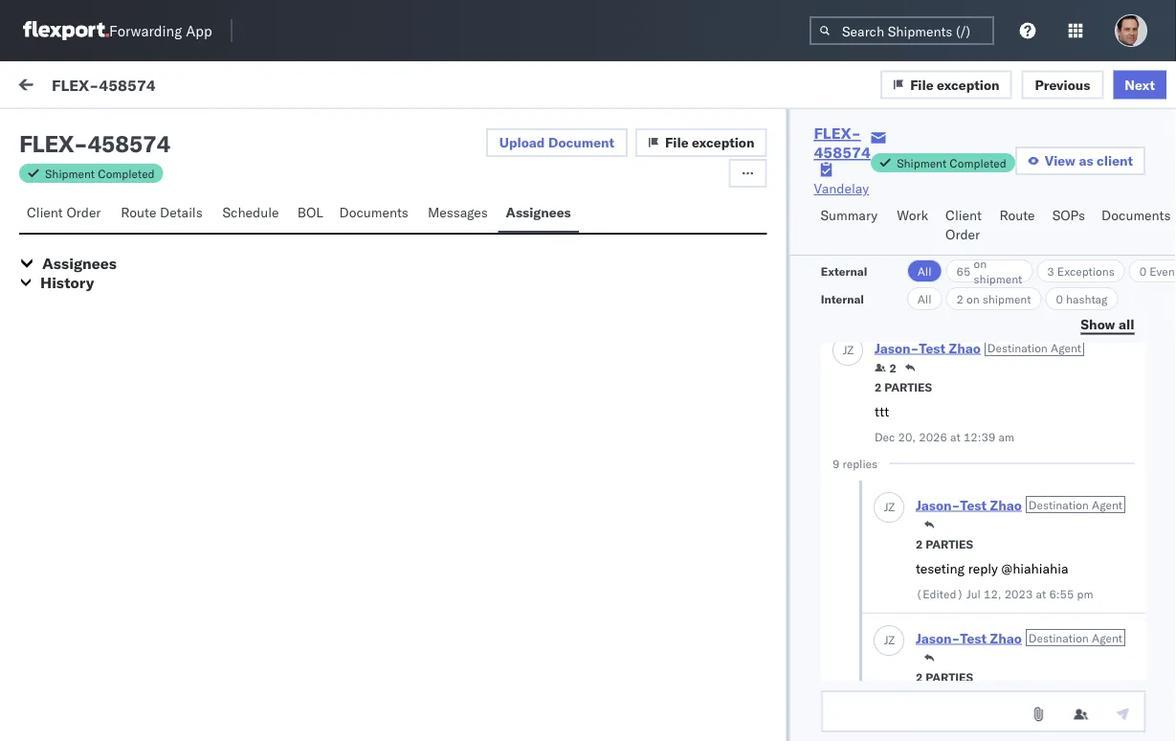 Task type: describe. For each thing, give the bounding box(es) containing it.
1 vertical spatial work
[[897, 207, 929, 224]]

2026
[[919, 429, 947, 444]]

1 horizontal spatial completed
[[950, 156, 1007, 170]]

flex-458574
[[52, 75, 156, 94]]

route details
[[121, 204, 203, 221]]

-
[[74, 129, 88, 158]]

vandelay down vandelay link
[[832, 223, 887, 239]]

1 vertical spatial assignees button
[[42, 254, 117, 273]]

1 horizontal spatial client order button
[[938, 198, 992, 255]]

0 horizontal spatial flex- 458574
[[618, 223, 708, 239]]

forwarding
[[109, 22, 182, 40]]

0 horizontal spatial shipment
[[45, 166, 95, 180]]

parties for teseting
[[926, 537, 973, 551]]

0 horizontal spatial file
[[665, 134, 689, 151]]

flex - 458574
[[19, 129, 170, 158]]

2 vandelay button from the top
[[11, 361, 1176, 447]]

(3)
[[88, 122, 113, 138]]

on for 2
[[967, 292, 980, 306]]

12:39
[[964, 429, 996, 444]]

0 vertical spatial exception
[[937, 76, 1000, 93]]

6:55
[[1049, 586, 1074, 601]]

1:02
[[369, 207, 398, 224]]

9 replies
[[832, 456, 878, 471]]

resize handle column header for message
[[587, 160, 610, 448]]

messages button
[[420, 195, 498, 233]]

document
[[549, 134, 615, 151]]

pm
[[1077, 586, 1093, 601]]

2 vertical spatial jason-
[[916, 629, 960, 646]]

2 vertical spatial agent
[[1092, 630, 1123, 645]]

all
[[1119, 315, 1135, 332]]

1 vertical spatial exception
[[692, 134, 755, 151]]

0 vertical spatial all
[[920, 78, 938, 95]]

message inside button
[[233, 79, 289, 95]]

0 horizontal spatial client
[[27, 204, 63, 221]]

(edited)
[[916, 586, 964, 601]]

0 horizontal spatial documents button
[[332, 195, 420, 233]]

previous
[[1035, 76, 1091, 93]]

jul
[[967, 586, 981, 601]]

1 vertical spatial file exception
[[665, 134, 755, 151]]

previous button
[[1022, 70, 1104, 99]]

0 vertical spatial as
[[1065, 78, 1080, 95]]

test for ttt
[[919, 339, 946, 356]]

related
[[619, 166, 659, 180]]

1 horizontal spatial order
[[946, 226, 981, 243]]

message button
[[225, 61, 321, 113]]

z for ttt
[[847, 343, 854, 357]]

1 horizontal spatial documents button
[[1094, 198, 1177, 255]]

sops
[[1053, 207, 1086, 224]]

2 vertical spatial destination
[[1029, 630, 1089, 645]]

2 for jason-test zhao button for teseting
[[916, 537, 923, 551]]

on for 65
[[974, 256, 987, 270]]

internal (0)
[[128, 122, 204, 138]]

jason- for ttt
[[875, 339, 919, 356]]

view
[[1045, 152, 1076, 169]]

2 inside 2 button
[[890, 360, 897, 375]]

x
[[133, 209, 139, 221]]

loftus
[[196, 240, 237, 257]]

3
[[1047, 264, 1054, 278]]

oct 27, 2023, 1:02 pm pdt
[[279, 207, 450, 224]]

schedule button
[[215, 195, 290, 233]]

bol button
[[290, 195, 332, 233]]

history button
[[40, 273, 94, 292]]

2 vertical spatial zhao
[[990, 629, 1022, 646]]

history
[[40, 273, 94, 292]]

test
[[323, 240, 349, 257]]

all button for 65
[[907, 259, 942, 282]]

0 vertical spatial external
[[941, 78, 996, 95]]

resize handle column header for actions
[[1142, 160, 1165, 448]]

65
[[957, 264, 971, 278]]

internal for internal
[[821, 292, 864, 306]]

client order for the client order "button" to the left
[[27, 204, 101, 221]]

9
[[832, 456, 840, 471]]

vandelay up summary
[[814, 180, 870, 197]]

agent for @hiahiahia
[[1092, 497, 1123, 512]]

65 on shipment
[[957, 256, 1022, 286]]

oct
[[279, 207, 301, 224]]

| 1 filter applied
[[326, 79, 422, 95]]

shipment for 2 on shipment
[[983, 292, 1031, 306]]

j z for teseting
[[884, 500, 895, 514]]

destination for @hiahiahia
[[1029, 497, 1089, 512]]

resize handle column header for client
[[1014, 160, 1037, 448]]

teseting
[[916, 560, 965, 577]]

applied
[[377, 79, 422, 95]]

internal (0) button
[[121, 113, 215, 150]]

vandelay up dec
[[832, 395, 887, 412]]

route details button
[[113, 195, 215, 233]]

flexport
[[221, 209, 264, 223]]

1 horizontal spatial file exception
[[911, 76, 1000, 93]]

hashtag
[[1066, 292, 1108, 306]]

read
[[1083, 78, 1115, 95]]

flex
[[19, 129, 74, 158]]

external (3) button
[[23, 113, 121, 150]]

0 horizontal spatial completed
[[98, 166, 155, 180]]

27,
[[304, 207, 325, 224]]

20,
[[898, 429, 916, 444]]

import
[[142, 79, 182, 95]]

0 horizontal spatial client order button
[[19, 195, 113, 233]]

|
[[326, 79, 330, 95]]

12,
[[984, 586, 1002, 601]]

forwarding app link
[[23, 21, 212, 40]]

bol
[[298, 204, 323, 221]]

ttt dec 20, 2026 at 12:39 am
[[875, 403, 1014, 444]]

jason-test zhao button for ttt
[[875, 339, 981, 356]]

event
[[1150, 264, 1177, 278]]

client
[[1097, 152, 1134, 169]]

route for route
[[1000, 207, 1036, 224]]

am
[[999, 429, 1014, 444]]

pm
[[402, 207, 422, 224]]

flex- for flex- 458574
[[814, 124, 861, 143]]

flexport. image
[[23, 21, 109, 40]]

2 button
[[875, 360, 897, 375]]

2 vertical spatial 2 parties button
[[916, 668, 973, 685]]

1
[[334, 79, 342, 95]]

actions
[[1047, 166, 1086, 180]]

external for external
[[821, 264, 867, 278]]

458574 inside flex- 458574 link
[[814, 143, 871, 162]]

next
[[1125, 76, 1156, 93]]

external for external (3)
[[31, 122, 85, 138]]

view as client button
[[1016, 146, 1146, 175]]

upload document button
[[486, 128, 628, 157]]

app
[[186, 22, 212, 40]]

all for 65 on shipment
[[918, 264, 932, 278]]

1 horizontal spatial xiong
[[277, 240, 314, 257]]

1 horizontal spatial shipment
[[897, 156, 947, 170]]

summary
[[821, 207, 878, 224]]

2 for bottommost jason-test zhao button
[[916, 670, 923, 684]]

@matthew loftus @jie xiong test
[[124, 240, 349, 257]]

2 vertical spatial z
[[888, 633, 895, 647]]

vandelay up 2 button
[[832, 309, 887, 326]]

2023,
[[328, 207, 366, 224]]

@jie
[[246, 240, 274, 257]]

jason-test zhao button for teseting
[[916, 496, 1022, 513]]

agent for 20,
[[1051, 340, 1081, 355]]

0 vertical spatial assignees
[[506, 204, 571, 221]]

all button for 2
[[907, 287, 942, 310]]



Task type: vqa. For each thing, say whether or not it's contained in the screenshot.
'Import'
yes



Task type: locate. For each thing, give the bounding box(es) containing it.
as
[[1065, 78, 1080, 95], [1079, 152, 1094, 169]]

agent down pm
[[1092, 630, 1123, 645]]

1 vertical spatial file
[[665, 134, 689, 151]]

2 parties button up teseting
[[916, 535, 973, 551]]

parties up teseting
[[926, 537, 973, 551]]

jason-test zhao destination agent for @hiahiahia
[[916, 496, 1123, 513]]

at inside ttt dec 20, 2026 at 12:39 am
[[950, 429, 961, 444]]

0 vertical spatial jason-
[[875, 339, 919, 356]]

work for related
[[662, 166, 687, 180]]

client right work button
[[946, 207, 982, 224]]

0 horizontal spatial 0
[[1056, 292, 1063, 306]]

all for 2 on shipment
[[918, 292, 932, 306]]

j x
[[129, 209, 139, 221]]

destination up @hiahiahia
[[1029, 497, 1089, 512]]

internal down "summary" button
[[821, 292, 864, 306]]

0 horizontal spatial route
[[121, 204, 156, 221]]

summary button
[[813, 198, 890, 255]]

1 horizontal spatial exception
[[937, 76, 1000, 93]]

0 vertical spatial flex-
[[52, 75, 99, 94]]

0 vertical spatial flex- 458574
[[814, 124, 871, 162]]

jason- up 2 button
[[875, 339, 919, 356]]

1 horizontal spatial assignees
[[506, 204, 571, 221]]

0 horizontal spatial shipment completed
[[45, 166, 155, 180]]

flex- up vandelay link
[[814, 124, 861, 143]]

0 horizontal spatial assignees
[[42, 254, 117, 273]]

shipment inside 65 on shipment
[[974, 271, 1022, 286]]

xiong right jie
[[176, 207, 211, 224]]

1 horizontal spatial client
[[833, 166, 864, 180]]

2 vertical spatial test
[[960, 629, 987, 646]]

0 vertical spatial 0
[[1140, 264, 1147, 278]]

work button
[[890, 198, 938, 255]]

0 event
[[1140, 264, 1177, 278]]

3 resize handle column header from the left
[[800, 160, 823, 448]]

0 left hashtag
[[1056, 292, 1063, 306]]

client order button up 65
[[938, 198, 992, 255]]

message up route details
[[123, 166, 169, 180]]

shipment up work button
[[897, 156, 947, 170]]

0 left event
[[1140, 264, 1147, 278]]

2 down 65
[[957, 292, 964, 306]]

0 horizontal spatial internal
[[128, 122, 175, 138]]

1 vertical spatial messages
[[428, 204, 488, 221]]

client order button left j x
[[19, 195, 113, 233]]

jason-test zhao destination agent for 20,
[[875, 339, 1081, 356]]

0 vertical spatial message
[[233, 79, 289, 95]]

shipment completed
[[897, 156, 1007, 170], [45, 166, 155, 180]]

route
[[121, 204, 156, 221], [1000, 207, 1036, 224]]

all button left 65
[[907, 259, 942, 282]]

zhao for 20,
[[949, 339, 981, 356]]

2 vertical spatial jason-test zhao button
[[916, 629, 1022, 646]]

jason-test zhao destination agent up @hiahiahia
[[916, 496, 1123, 513]]

1 vertical spatial as
[[1079, 152, 1094, 169]]

test up ttt dec 20, 2026 at 12:39 am
[[919, 339, 946, 356]]

assignees left @matthew
[[42, 254, 117, 273]]

shipment completed up work button
[[897, 156, 1007, 170]]

2 all button from the top
[[907, 287, 942, 310]]

client down flex- 458574 link
[[833, 166, 864, 180]]

parties for ttt
[[885, 380, 932, 394]]

all left 65
[[918, 264, 932, 278]]

all button left 2 on shipment
[[907, 287, 942, 310]]

show all
[[1081, 315, 1135, 332]]

on
[[974, 256, 987, 270], [967, 292, 980, 306]]

2 vertical spatial jason-test zhao destination agent
[[916, 629, 1123, 646]]

1 vertical spatial 2 parties button
[[916, 535, 973, 551]]

vandelay button
[[11, 275, 1176, 361], [11, 361, 1176, 447]]

2 vertical spatial parties
[[926, 670, 973, 684]]

1 vertical spatial jason-
[[916, 496, 960, 513]]

2 vertical spatial flex-
[[618, 223, 658, 239]]

replies
[[843, 456, 878, 471]]

shipment for 65 on shipment
[[974, 271, 1022, 286]]

1 vertical spatial 0
[[1056, 292, 1063, 306]]

filter
[[345, 79, 374, 95]]

2 parties button for teseting
[[916, 535, 973, 551]]

2 parties up teseting
[[916, 537, 973, 551]]

route left 'sops'
[[1000, 207, 1036, 224]]

2 parties button for ttt
[[875, 378, 932, 394]]

2 parties
[[875, 380, 932, 394], [916, 537, 973, 551], [916, 670, 973, 684]]

0 horizontal spatial at
[[950, 429, 961, 444]]

flex- right my
[[52, 75, 99, 94]]

on inside 65 on shipment
[[974, 256, 987, 270]]

jason-test zhao destination agent
[[875, 339, 1081, 356], [916, 496, 1123, 513], [916, 629, 1123, 646]]

@matthew
[[124, 240, 192, 257]]

documents up test
[[339, 204, 409, 221]]

pdt
[[425, 207, 450, 224]]

2 horizontal spatial client
[[946, 207, 982, 224]]

client down flex
[[27, 204, 63, 221]]

shipment down -
[[45, 166, 95, 180]]

2 up dec
[[890, 360, 897, 375]]

destination down 2 on shipment
[[987, 340, 1048, 355]]

exception right mark
[[937, 76, 1000, 93]]

destination down 6:55
[[1029, 630, 1089, 645]]

1 vertical spatial j z
[[884, 500, 895, 514]]

test
[[919, 339, 946, 356], [960, 496, 987, 513], [960, 629, 987, 646]]

1 resize handle column header from the left
[[53, 160, 76, 448]]

resize handle column header for related work item/shipment
[[800, 160, 823, 448]]

client order button
[[19, 195, 113, 233], [938, 198, 992, 255]]

2 down (edited)
[[916, 670, 923, 684]]

zhao for @hiahiahia
[[990, 496, 1022, 513]]

1 all button from the top
[[907, 259, 942, 282]]

as inside button
[[1079, 152, 1094, 169]]

route left jie
[[121, 204, 156, 221]]

flex- 458574 down related
[[618, 223, 708, 239]]

1 horizontal spatial 0
[[1140, 264, 1147, 278]]

2 resize handle column header from the left
[[587, 160, 610, 448]]

messages
[[999, 78, 1062, 95], [428, 204, 488, 221]]

0 vertical spatial work
[[186, 79, 217, 95]]

2 vertical spatial 2 parties
[[916, 670, 973, 684]]

work right related
[[662, 166, 687, 180]]

schedule
[[223, 204, 279, 221]]

0 vertical spatial internal
[[128, 122, 175, 138]]

0 horizontal spatial file exception
[[665, 134, 755, 151]]

resize handle column header
[[53, 160, 76, 448], [587, 160, 610, 448], [800, 160, 823, 448], [1014, 160, 1037, 448], [1142, 160, 1165, 448]]

my work
[[19, 74, 104, 100]]

0 vertical spatial z
[[847, 343, 854, 357]]

xiong down oct in the left of the page
[[277, 240, 314, 257]]

1 vertical spatial agent
[[1092, 497, 1123, 512]]

1 horizontal spatial file
[[911, 76, 934, 93]]

3 exceptions
[[1047, 264, 1115, 278]]

client order up 65
[[946, 207, 982, 243]]

jason-test zhao button down jul
[[916, 629, 1022, 646]]

parties down (edited)
[[926, 670, 973, 684]]

1 vertical spatial external
[[31, 122, 85, 138]]

0 horizontal spatial assignees button
[[42, 254, 117, 273]]

vandelay link
[[814, 179, 870, 198]]

flex- 458574
[[814, 124, 871, 162], [618, 223, 708, 239]]

0 vertical spatial shipment
[[974, 271, 1022, 286]]

jason- for teseting
[[916, 496, 960, 513]]

0 horizontal spatial messages
[[428, 204, 488, 221]]

zhao down 2023 in the right bottom of the page
[[990, 629, 1022, 646]]

documents down client on the right of the page
[[1102, 207, 1171, 224]]

0 vertical spatial destination
[[987, 340, 1048, 355]]

jason-test zhao destination agent down 2 on shipment
[[875, 339, 1081, 356]]

2 vertical spatial j z
[[884, 633, 895, 647]]

None checkbox
[[31, 164, 50, 183], [31, 222, 50, 241], [31, 164, 50, 183], [31, 222, 50, 241]]

0 vertical spatial 2 parties
[[875, 380, 932, 394]]

my
[[19, 74, 50, 100]]

2 parties button down (edited)
[[916, 668, 973, 685]]

dec
[[875, 429, 895, 444]]

0 vertical spatial file exception
[[911, 76, 1000, 93]]

route for route details
[[121, 204, 156, 221]]

2 down 2 button
[[875, 380, 882, 394]]

file
[[911, 76, 934, 93], [665, 134, 689, 151]]

external (3)
[[31, 122, 113, 138]]

5 resize handle column header from the left
[[1142, 160, 1165, 448]]

2 parties down 2 button
[[875, 380, 932, 394]]

0 horizontal spatial message
[[123, 166, 169, 180]]

details
[[160, 204, 203, 221]]

completed up route button
[[950, 156, 1007, 170]]

0 vertical spatial assignees button
[[498, 195, 579, 233]]

internal inside button
[[128, 122, 175, 138]]

flex- down related
[[618, 223, 658, 239]]

documents button up test
[[332, 195, 420, 233]]

1 horizontal spatial messages
[[999, 78, 1062, 95]]

2 parties button down 2 button
[[875, 378, 932, 394]]

messages inside button
[[428, 204, 488, 221]]

2
[[957, 292, 964, 306], [890, 360, 897, 375], [875, 380, 882, 394], [916, 537, 923, 551], [916, 670, 923, 684]]

file exception up related work item/shipment
[[665, 134, 755, 151]]

at inside teseting reply @hiahiahia (edited)  jul 12, 2023 at 6:55 pm
[[1036, 586, 1046, 601]]

file exception button
[[881, 70, 1013, 99], [881, 70, 1013, 99], [636, 128, 767, 157], [636, 128, 767, 157]]

messages left read
[[999, 78, 1062, 95]]

import work
[[142, 79, 217, 95]]

0
[[1140, 264, 1147, 278], [1056, 292, 1063, 306]]

shipment up 2 on shipment
[[974, 271, 1022, 286]]

1 horizontal spatial work
[[662, 166, 687, 180]]

as left read
[[1065, 78, 1080, 95]]

1 vertical spatial message
[[123, 166, 169, 180]]

exceptions
[[1057, 264, 1115, 278]]

2 parties button
[[875, 378, 932, 394], [916, 535, 973, 551], [916, 668, 973, 685]]

0 for 0 event
[[1140, 264, 1147, 278]]

as right view on the right of page
[[1079, 152, 1094, 169]]

0 horizontal spatial documents
[[339, 204, 409, 221]]

zhao up reply
[[990, 496, 1022, 513]]

0 vertical spatial all button
[[907, 259, 942, 282]]

1 vertical spatial order
[[946, 226, 981, 243]]

completed up j x
[[98, 166, 155, 180]]

jie xiong
[[157, 207, 211, 224]]

order up 65
[[946, 226, 981, 243]]

(0)
[[179, 122, 204, 138]]

internal left '(0)' on the top left
[[128, 122, 175, 138]]

test down jul
[[960, 629, 987, 646]]

route inside route button
[[1000, 207, 1036, 224]]

jason-test zhao button up 2 button
[[875, 339, 981, 356]]

1 vertical spatial assignees
[[42, 254, 117, 273]]

assignees down upload
[[506, 204, 571, 221]]

2 on shipment
[[957, 292, 1031, 306]]

file exception down search shipments (/) "text field"
[[911, 76, 1000, 93]]

xiong
[[176, 207, 211, 224], [277, 240, 314, 257]]

1 vertical spatial jason-test zhao destination agent
[[916, 496, 1123, 513]]

z
[[847, 343, 854, 357], [888, 500, 895, 514], [888, 633, 895, 647]]

mark all external messages as read
[[883, 78, 1115, 95]]

agent down show at the top of the page
[[1051, 340, 1081, 355]]

1 horizontal spatial documents
[[1102, 207, 1171, 224]]

1 vertical spatial work
[[662, 166, 687, 180]]

1 horizontal spatial shipment completed
[[897, 156, 1007, 170]]

on down 65
[[967, 292, 980, 306]]

work up external (3)
[[55, 74, 104, 100]]

jason-test zhao button
[[875, 339, 981, 356], [916, 496, 1022, 513], [916, 629, 1022, 646]]

None checkbox
[[31, 308, 50, 327], [31, 394, 50, 413], [31, 308, 50, 327], [31, 394, 50, 413]]

work for my
[[55, 74, 104, 100]]

exception up item/shipment in the top right of the page
[[692, 134, 755, 151]]

1 horizontal spatial client order
[[946, 207, 982, 243]]

@hiahiahia
[[1002, 560, 1068, 577]]

shipment down 65 on shipment in the top right of the page
[[983, 292, 1031, 306]]

0 horizontal spatial external
[[31, 122, 85, 138]]

message left |
[[233, 79, 289, 95]]

0 vertical spatial at
[[950, 429, 961, 444]]

4 resize handle column header from the left
[[1014, 160, 1037, 448]]

1 horizontal spatial work
[[897, 207, 929, 224]]

2 vertical spatial all
[[918, 292, 932, 306]]

1 vertical spatial at
[[1036, 586, 1046, 601]]

2 parties for teseting
[[916, 537, 973, 551]]

0 vertical spatial parties
[[885, 380, 932, 394]]

0 horizontal spatial order
[[66, 204, 101, 221]]

sops button
[[1045, 198, 1094, 255]]

flex- for flex-458574
[[52, 75, 99, 94]]

1 vertical spatial xiong
[[277, 240, 314, 257]]

all button
[[907, 259, 942, 282], [907, 287, 942, 310]]

1 vandelay button from the top
[[11, 275, 1176, 361]]

work
[[55, 74, 104, 100], [662, 166, 687, 180]]

assignees button left @matthew
[[42, 254, 117, 273]]

0 hashtag
[[1056, 292, 1108, 306]]

work right "summary" button
[[897, 207, 929, 224]]

1 horizontal spatial flex- 458574
[[814, 124, 871, 162]]

jason-test zhao button up reply
[[916, 496, 1022, 513]]

test for teseting
[[960, 496, 987, 513]]

at left 6:55
[[1036, 586, 1046, 601]]

zhao
[[949, 339, 981, 356], [990, 496, 1022, 513], [990, 629, 1022, 646]]

file down search shipments (/) "text field"
[[911, 76, 934, 93]]

0 vertical spatial xiong
[[176, 207, 211, 224]]

parties down 2 button
[[885, 380, 932, 394]]

0 vertical spatial order
[[66, 204, 101, 221]]

ttt
[[875, 403, 889, 420]]

2023
[[1005, 586, 1033, 601]]

order left j x
[[66, 204, 101, 221]]

None text field
[[821, 690, 1146, 732]]

jason- down (edited)
[[916, 629, 960, 646]]

messages right pm
[[428, 204, 488, 221]]

destination
[[987, 340, 1048, 355], [1029, 497, 1089, 512], [1029, 630, 1089, 645]]

show
[[1081, 315, 1115, 332]]

shipment
[[974, 271, 1022, 286], [983, 292, 1031, 306]]

mark
[[883, 78, 917, 95]]

all
[[920, 78, 938, 95], [918, 264, 932, 278], [918, 292, 932, 306]]

2 parties for ttt
[[875, 380, 932, 394]]

0 horizontal spatial client order
[[27, 204, 101, 221]]

teseting reply @hiahiahia (edited)  jul 12, 2023 at 6:55 pm
[[916, 560, 1093, 601]]

agent up pm
[[1092, 497, 1123, 512]]

internal for internal (0)
[[128, 122, 175, 138]]

1 vertical spatial on
[[967, 292, 980, 306]]

work right import
[[186, 79, 217, 95]]

shipment completed down flex - 458574
[[45, 166, 155, 180]]

flex- inside flex- 458574
[[814, 124, 861, 143]]

item/shipment
[[690, 166, 769, 180]]

1 vertical spatial zhao
[[990, 496, 1022, 513]]

jason- up teseting
[[916, 496, 960, 513]]

0 vertical spatial file
[[911, 76, 934, 93]]

Search Shipments (/) text field
[[810, 16, 995, 45]]

0 horizontal spatial xiong
[[176, 207, 211, 224]]

1 horizontal spatial external
[[821, 264, 867, 278]]

0 vertical spatial messages
[[999, 78, 1062, 95]]

client order for the client order "button" to the right
[[946, 207, 982, 243]]

upload document
[[500, 134, 615, 151]]

external inside button
[[31, 122, 85, 138]]

route button
[[992, 198, 1045, 255]]

1 horizontal spatial route
[[1000, 207, 1036, 224]]

2 parties down (edited)
[[916, 670, 973, 684]]

at right 2026
[[950, 429, 961, 444]]

test up reply
[[960, 496, 987, 513]]

show all button
[[1069, 310, 1146, 339]]

file up related work item/shipment
[[665, 134, 689, 151]]

0 for 0 hashtag
[[1056, 292, 1063, 306]]

assignees button down upload
[[498, 195, 579, 233]]

client order left j x
[[27, 204, 101, 221]]

1 horizontal spatial internal
[[821, 292, 864, 306]]

flex- 458574 link
[[814, 124, 871, 162]]

0 vertical spatial j z
[[843, 343, 854, 357]]

2 horizontal spatial flex-
[[814, 124, 861, 143]]

2 for jason-test zhao button related to ttt
[[875, 380, 882, 394]]

related work item/shipment
[[619, 166, 769, 180]]

2 up teseting
[[916, 537, 923, 551]]

completed
[[950, 156, 1007, 170], [98, 166, 155, 180]]

0 horizontal spatial work
[[55, 74, 104, 100]]

on right 65
[[974, 256, 987, 270]]

all right mark
[[920, 78, 938, 95]]

order
[[66, 204, 101, 221], [946, 226, 981, 243]]

flex- 458574 up vandelay link
[[814, 124, 871, 162]]

documents button up 0 event on the top of page
[[1094, 198, 1177, 255]]

jason-test zhao destination agent down 2023 in the right bottom of the page
[[916, 629, 1123, 646]]

documents button
[[332, 195, 420, 233], [1094, 198, 1177, 255]]

j z for ttt
[[843, 343, 854, 357]]

reply
[[968, 560, 998, 577]]

1 vertical spatial test
[[960, 496, 987, 513]]

z for teseting
[[888, 500, 895, 514]]

0 vertical spatial jason-test zhao button
[[875, 339, 981, 356]]

upload
[[500, 134, 545, 151]]

internal
[[128, 122, 175, 138], [821, 292, 864, 306]]

view as client
[[1045, 152, 1134, 169]]

client order
[[27, 204, 101, 221], [946, 207, 982, 243]]

route inside route details button
[[121, 204, 156, 221]]

jie
[[157, 207, 173, 224]]

1 horizontal spatial at
[[1036, 586, 1046, 601]]

destination for 20,
[[987, 340, 1048, 355]]



